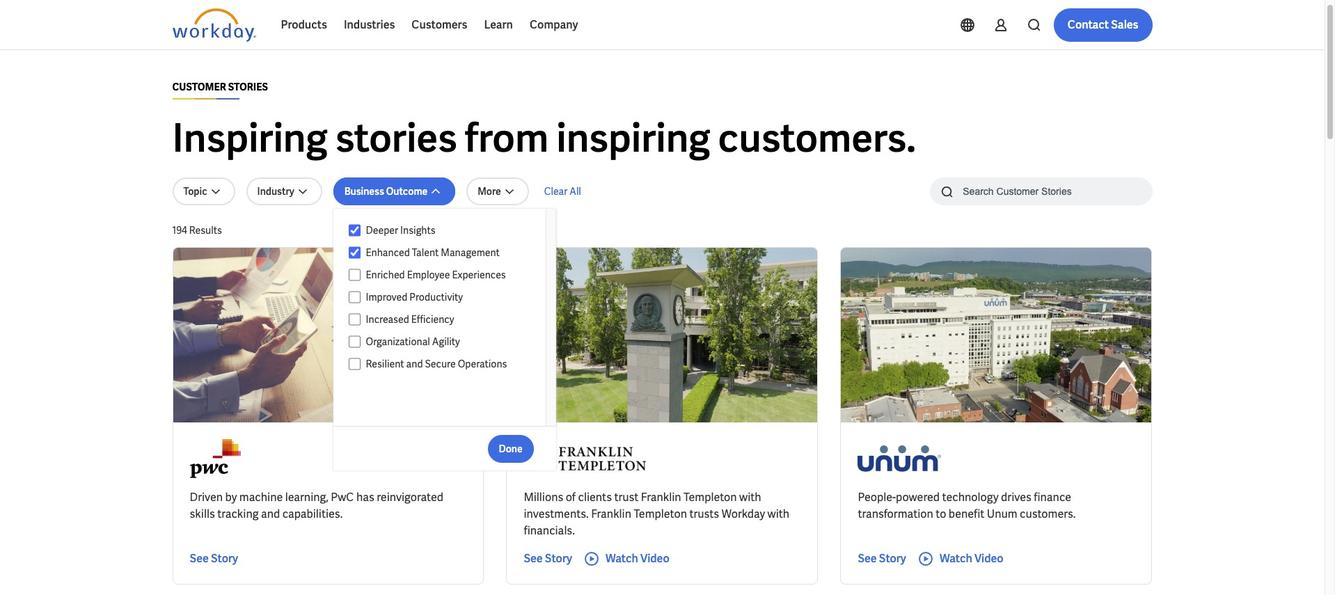 Task type: vqa. For each thing, say whether or not it's contained in the screenshot.
'finance' at the bottom right of page
yes



Task type: describe. For each thing, give the bounding box(es) containing it.
topic button
[[172, 178, 235, 205]]

industries
[[344, 17, 395, 32]]

management
[[441, 247, 500, 259]]

customer
[[172, 81, 226, 93]]

by
[[225, 490, 237, 505]]

increased efficiency link
[[360, 311, 533, 328]]

inspiring
[[557, 113, 711, 164]]

deeper
[[366, 224, 398, 237]]

deeper insights
[[366, 224, 436, 237]]

trusts
[[690, 507, 719, 522]]

increased
[[366, 313, 409, 326]]

video for unum
[[975, 552, 1004, 566]]

reinvigorated
[[377, 490, 444, 505]]

outcome
[[386, 185, 428, 198]]

productivity
[[410, 291, 463, 304]]

customer stories
[[172, 81, 268, 93]]

customers. inside people-powered technology drives finance transformation to benefit unum customers.
[[1020, 507, 1076, 522]]

all
[[570, 185, 581, 198]]

millions of clients trust franklin templeton with investments. franklin templeton trusts workday with financials.
[[524, 490, 790, 538]]

watch video link for unum
[[918, 551, 1004, 568]]

contact
[[1068, 17, 1109, 32]]

driven by machine learning, pwc has reinvigorated skills tracking and capabilities.
[[190, 490, 444, 522]]

watch video link for franklin
[[584, 551, 670, 568]]

experiences
[[452, 269, 506, 281]]

enhanced
[[366, 247, 410, 259]]

skills
[[190, 507, 215, 522]]

operations
[[458, 358, 507, 370]]

insights
[[400, 224, 436, 237]]

inspiring stories from inspiring customers.
[[172, 113, 916, 164]]

stories
[[228, 81, 268, 93]]

benefit
[[949, 507, 985, 522]]

pwc
[[331, 490, 354, 505]]

capabilities.
[[283, 507, 343, 522]]

industry button
[[246, 178, 322, 205]]

0 horizontal spatial customers.
[[718, 113, 916, 164]]

sales
[[1112, 17, 1139, 32]]

see story for people-powered technology drives finance transformation to benefit unum customers.
[[858, 552, 907, 566]]

improved
[[366, 291, 408, 304]]

contact sales link
[[1054, 8, 1153, 42]]

business outcome
[[344, 185, 428, 198]]

1 vertical spatial franklin
[[591, 507, 632, 522]]

go to the homepage image
[[172, 8, 256, 42]]

investments.
[[524, 507, 589, 522]]

organizational agility
[[366, 336, 460, 348]]

1 vertical spatial templeton
[[634, 507, 687, 522]]

customers button
[[403, 8, 476, 42]]

deeper insights link
[[360, 222, 533, 239]]

enhanced talent management link
[[360, 244, 533, 261]]

resilient and secure operations
[[366, 358, 507, 370]]

franklin templeton companies, llc image
[[524, 439, 647, 478]]

improved productivity link
[[360, 289, 533, 306]]

tracking
[[217, 507, 259, 522]]

resilient
[[366, 358, 404, 370]]

enriched
[[366, 269, 405, 281]]

increased efficiency
[[366, 313, 454, 326]]

millions
[[524, 490, 564, 505]]

has
[[356, 490, 375, 505]]

employee
[[407, 269, 450, 281]]

194 results
[[172, 224, 222, 237]]

unum
[[987, 507, 1018, 522]]

clear
[[544, 185, 568, 198]]

workday
[[722, 507, 765, 522]]

story for people-powered technology drives finance transformation to benefit unum customers.
[[879, 552, 907, 566]]

agility
[[432, 336, 460, 348]]

clear all button
[[540, 178, 586, 205]]

company
[[530, 17, 578, 32]]

story for millions of clients trust franklin templeton with investments. franklin templeton trusts workday with financials.
[[545, 552, 572, 566]]



Task type: locate. For each thing, give the bounding box(es) containing it.
1 story from the left
[[211, 552, 238, 566]]

0 horizontal spatial video
[[641, 552, 670, 566]]

0 horizontal spatial see
[[190, 552, 209, 566]]

learn button
[[476, 8, 522, 42]]

2 horizontal spatial story
[[879, 552, 907, 566]]

1 see from the left
[[190, 552, 209, 566]]

2 watch video from the left
[[940, 552, 1004, 566]]

templeton down trust
[[634, 507, 687, 522]]

watch video link
[[584, 551, 670, 568], [918, 551, 1004, 568]]

secure
[[425, 358, 456, 370]]

see story link down skills
[[190, 551, 238, 568]]

watch video
[[606, 552, 670, 566], [940, 552, 1004, 566]]

3 story from the left
[[879, 552, 907, 566]]

clear all
[[544, 185, 581, 198]]

and down machine
[[261, 507, 280, 522]]

organizational agility link
[[360, 334, 533, 350]]

stories
[[335, 113, 457, 164]]

industry
[[257, 185, 294, 198]]

1 horizontal spatial franklin
[[641, 490, 682, 505]]

0 horizontal spatial with
[[740, 490, 762, 505]]

1 horizontal spatial watch video
[[940, 552, 1004, 566]]

people-
[[858, 490, 896, 505]]

see story
[[190, 552, 238, 566], [524, 552, 572, 566], [858, 552, 907, 566]]

pricewaterhousecoopers global licensing services corporation (pwc) image
[[190, 439, 241, 478]]

1 vertical spatial and
[[261, 507, 280, 522]]

Search Customer Stories text field
[[955, 179, 1126, 203]]

watch for unum
[[940, 552, 973, 566]]

see story link down transformation
[[858, 551, 907, 568]]

1 video from the left
[[641, 552, 670, 566]]

learning,
[[285, 490, 329, 505]]

0 horizontal spatial see story link
[[190, 551, 238, 568]]

powered
[[896, 490, 940, 505]]

video for franklin
[[641, 552, 670, 566]]

with up workday
[[740, 490, 762, 505]]

3 see from the left
[[858, 552, 877, 566]]

people-powered technology drives finance transformation to benefit unum customers.
[[858, 490, 1076, 522]]

see for millions of clients trust franklin templeton with investments. franklin templeton trusts workday with financials.
[[524, 552, 543, 566]]

driven
[[190, 490, 223, 505]]

2 horizontal spatial see story link
[[858, 551, 907, 568]]

talent
[[412, 247, 439, 259]]

customers
[[412, 17, 468, 32]]

more button
[[467, 178, 529, 205]]

see down 'financials.'
[[524, 552, 543, 566]]

products button
[[273, 8, 336, 42]]

video down unum
[[975, 552, 1004, 566]]

done
[[499, 443, 523, 455]]

from
[[465, 113, 549, 164]]

customers.
[[718, 113, 916, 164], [1020, 507, 1076, 522]]

more
[[478, 185, 501, 198]]

story down the tracking
[[211, 552, 238, 566]]

1 horizontal spatial story
[[545, 552, 572, 566]]

0 vertical spatial templeton
[[684, 490, 737, 505]]

None checkbox
[[349, 224, 360, 237], [349, 247, 360, 259], [349, 313, 360, 326], [349, 358, 360, 370], [349, 224, 360, 237], [349, 247, 360, 259], [349, 313, 360, 326], [349, 358, 360, 370]]

video
[[641, 552, 670, 566], [975, 552, 1004, 566]]

see story link down 'financials.'
[[524, 551, 572, 568]]

see story down transformation
[[858, 552, 907, 566]]

unum image
[[858, 439, 942, 478]]

story down transformation
[[879, 552, 907, 566]]

efficiency
[[411, 313, 454, 326]]

2 horizontal spatial see story
[[858, 552, 907, 566]]

1 horizontal spatial and
[[406, 358, 423, 370]]

1 horizontal spatial video
[[975, 552, 1004, 566]]

0 horizontal spatial watch
[[606, 552, 638, 566]]

story down 'financials.'
[[545, 552, 572, 566]]

topic
[[183, 185, 207, 198]]

2 see from the left
[[524, 552, 543, 566]]

watch video for unum
[[940, 552, 1004, 566]]

0 horizontal spatial franklin
[[591, 507, 632, 522]]

2 video from the left
[[975, 552, 1004, 566]]

see down skills
[[190, 552, 209, 566]]

franklin
[[641, 490, 682, 505], [591, 507, 632, 522]]

1 vertical spatial with
[[768, 507, 790, 522]]

3 see story link from the left
[[858, 551, 907, 568]]

business outcome button
[[333, 178, 456, 205]]

with
[[740, 490, 762, 505], [768, 507, 790, 522]]

2 see story link from the left
[[524, 551, 572, 568]]

194
[[172, 224, 187, 237]]

business
[[344, 185, 384, 198]]

1 horizontal spatial with
[[768, 507, 790, 522]]

machine
[[239, 490, 283, 505]]

1 horizontal spatial see
[[524, 552, 543, 566]]

1 horizontal spatial watch
[[940, 552, 973, 566]]

1 horizontal spatial see story link
[[524, 551, 572, 568]]

results
[[189, 224, 222, 237]]

video down the millions of clients trust franklin templeton with investments. franklin templeton trusts workday with financials.
[[641, 552, 670, 566]]

organizational
[[366, 336, 430, 348]]

to
[[936, 507, 947, 522]]

see story for millions of clients trust franklin templeton with investments. franklin templeton trusts workday with financials.
[[524, 552, 572, 566]]

3 see story from the left
[[858, 552, 907, 566]]

2 horizontal spatial see
[[858, 552, 877, 566]]

None checkbox
[[349, 269, 360, 281], [349, 291, 360, 304], [349, 336, 360, 348], [349, 269, 360, 281], [349, 291, 360, 304], [349, 336, 360, 348]]

0 vertical spatial with
[[740, 490, 762, 505]]

templeton up the trusts
[[684, 490, 737, 505]]

products
[[281, 17, 327, 32]]

see down transformation
[[858, 552, 877, 566]]

0 horizontal spatial story
[[211, 552, 238, 566]]

watch video down the millions of clients trust franklin templeton with investments. franklin templeton trusts workday with financials.
[[606, 552, 670, 566]]

see story link for people-powered technology drives finance transformation to benefit unum customers.
[[858, 551, 907, 568]]

watch down the millions of clients trust franklin templeton with investments. franklin templeton trusts workday with financials.
[[606, 552, 638, 566]]

1 horizontal spatial watch video link
[[918, 551, 1004, 568]]

financials.
[[524, 524, 575, 538]]

clients
[[578, 490, 612, 505]]

watch
[[606, 552, 638, 566], [940, 552, 973, 566]]

technology
[[943, 490, 999, 505]]

inspiring
[[172, 113, 328, 164]]

2 story from the left
[[545, 552, 572, 566]]

1 watch video link from the left
[[584, 551, 670, 568]]

see for people-powered technology drives finance transformation to benefit unum customers.
[[858, 552, 877, 566]]

and inside driven by machine learning, pwc has reinvigorated skills tracking and capabilities.
[[261, 507, 280, 522]]

2 watch video link from the left
[[918, 551, 1004, 568]]

see story link for millions of clients trust franklin templeton with investments. franklin templeton trusts workday with financials.
[[524, 551, 572, 568]]

franklin right trust
[[641, 490, 682, 505]]

1 watch from the left
[[606, 552, 638, 566]]

enriched employee experiences link
[[360, 267, 533, 283]]

0 horizontal spatial see story
[[190, 552, 238, 566]]

watch video down benefit
[[940, 552, 1004, 566]]

watch for franklin
[[606, 552, 638, 566]]

1 see story link from the left
[[190, 551, 238, 568]]

story
[[211, 552, 238, 566], [545, 552, 572, 566], [879, 552, 907, 566]]

and
[[406, 358, 423, 370], [261, 507, 280, 522]]

of
[[566, 490, 576, 505]]

1 vertical spatial customers.
[[1020, 507, 1076, 522]]

1 horizontal spatial see story
[[524, 552, 572, 566]]

0 horizontal spatial and
[[261, 507, 280, 522]]

see story down skills
[[190, 552, 238, 566]]

2 watch from the left
[[940, 552, 973, 566]]

watch video link down benefit
[[918, 551, 1004, 568]]

finance
[[1034, 490, 1072, 505]]

trust
[[614, 490, 639, 505]]

0 vertical spatial and
[[406, 358, 423, 370]]

drives
[[1001, 490, 1032, 505]]

see story down 'financials.'
[[524, 552, 572, 566]]

0 vertical spatial franklin
[[641, 490, 682, 505]]

with right workday
[[768, 507, 790, 522]]

1 horizontal spatial customers.
[[1020, 507, 1076, 522]]

resilient and secure operations link
[[360, 356, 533, 373]]

watch video for franklin
[[606, 552, 670, 566]]

improved productivity
[[366, 291, 463, 304]]

2 see story from the left
[[524, 552, 572, 566]]

see
[[190, 552, 209, 566], [524, 552, 543, 566], [858, 552, 877, 566]]

0 vertical spatial customers.
[[718, 113, 916, 164]]

learn
[[484, 17, 513, 32]]

enhanced talent management
[[366, 247, 500, 259]]

1 watch video from the left
[[606, 552, 670, 566]]

0 horizontal spatial watch video
[[606, 552, 670, 566]]

watch video link down the millions of clients trust franklin templeton with investments. franklin templeton trusts workday with financials.
[[584, 551, 670, 568]]

0 horizontal spatial watch video link
[[584, 551, 670, 568]]

franklin down trust
[[591, 507, 632, 522]]

enriched employee experiences
[[366, 269, 506, 281]]

1 see story from the left
[[190, 552, 238, 566]]

watch down benefit
[[940, 552, 973, 566]]

contact sales
[[1068, 17, 1139, 32]]

done button
[[488, 435, 534, 463]]

and down organizational agility
[[406, 358, 423, 370]]

industries button
[[336, 8, 403, 42]]

transformation
[[858, 507, 934, 522]]



